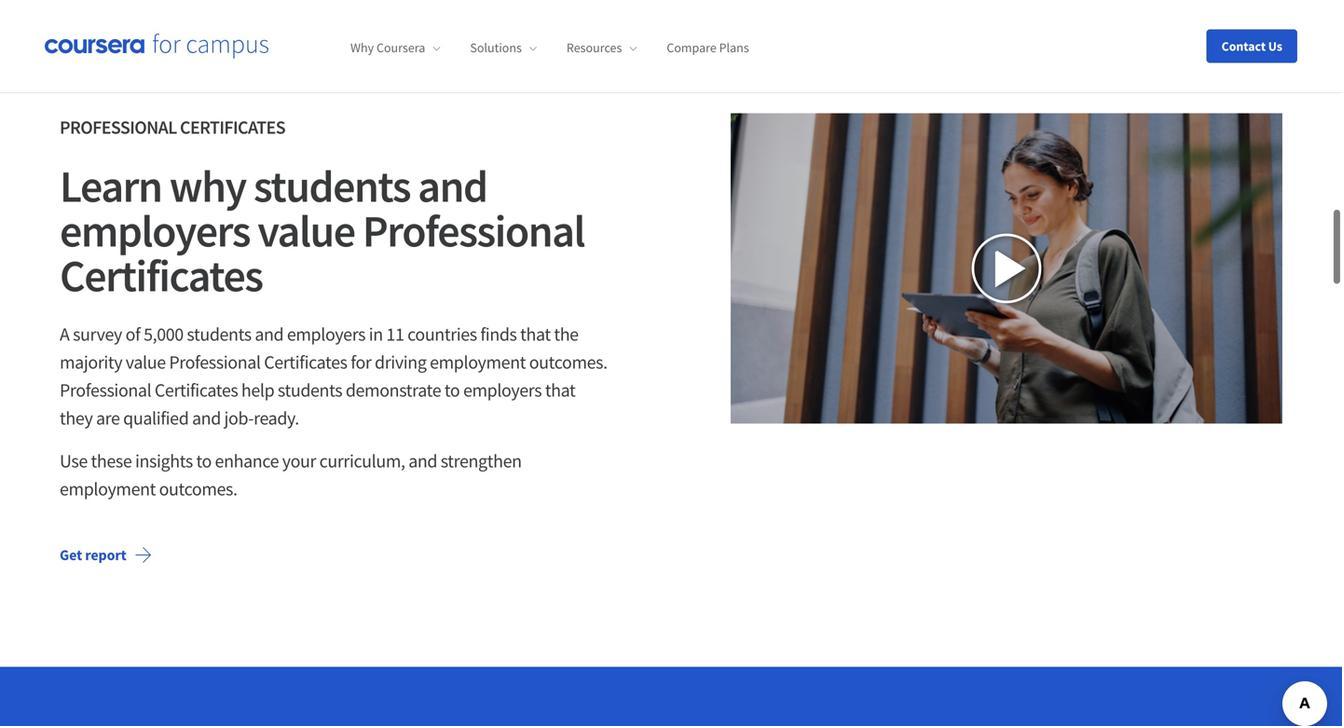 Task type: describe. For each thing, give the bounding box(es) containing it.
outcomes. inside a survey of 5,000 students and employers in 11 countries finds that the majority value professional certificates for driving employment outcomes. professional certificates help students demonstrate to employers that they are qualified and job-ready.
[[529, 351, 608, 374]]

majority
[[60, 351, 122, 374]]

strengthen
[[441, 449, 522, 473]]

they
[[60, 407, 93, 430]]

2 horizontal spatial employers
[[463, 379, 542, 402]]

help
[[241, 379, 274, 402]]

ready.
[[254, 407, 299, 430]]

use these insights to enhance your curriculum, and strengthen employment outcomes.
[[60, 449, 522, 501]]

plans
[[719, 39, 749, 56]]

employment inside use these insights to enhance your curriculum, and strengthen employment outcomes.
[[60, 477, 156, 501]]

why
[[169, 158, 246, 214]]

your
[[282, 449, 316, 473]]

contact us
[[1222, 38, 1283, 55]]

insights
[[135, 449, 193, 473]]

compare plans link
[[667, 39, 749, 56]]

micro-credentials video thumb image
[[731, 113, 1283, 424]]

demonstrate
[[346, 379, 441, 402]]

get report
[[60, 546, 127, 565]]

get
[[60, 546, 82, 565]]

use
[[60, 449, 88, 473]]

resources
[[567, 39, 622, 56]]

employment inside a survey of 5,000 students and employers in 11 countries finds that the majority value professional certificates for driving employment outcomes. professional certificates help students demonstrate to employers that they are qualified and job-ready.
[[430, 351, 526, 374]]

compare
[[667, 39, 717, 56]]

a survey of 5,000 students and employers in 11 countries finds that the majority value professional certificates for driving employment outcomes. professional certificates help students demonstrate to employers that they are qualified and job-ready.
[[60, 323, 608, 430]]

and inside learn why students and employers value professional certificates
[[418, 158, 487, 214]]

certificates inside learn why students and employers value professional certificates
[[60, 248, 263, 304]]

value inside a survey of 5,000 students and employers in 11 countries finds that the majority value professional certificates for driving employment outcomes. professional certificates help students demonstrate to employers that they are qualified and job-ready.
[[126, 351, 166, 374]]

for
[[351, 351, 371, 374]]

students inside learn why students and employers value professional certificates
[[254, 158, 410, 214]]

the
[[554, 323, 579, 346]]

contact us button
[[1207, 29, 1298, 63]]

1 vertical spatial that
[[545, 379, 576, 402]]

11
[[386, 323, 404, 346]]

why
[[351, 39, 374, 56]]

learn
[[60, 158, 162, 214]]

contact
[[1222, 38, 1266, 55]]

outcomes. inside use these insights to enhance your curriculum, and strengthen employment outcomes.
[[159, 477, 237, 501]]

professional inside learn why students and employers value professional certificates
[[362, 203, 585, 259]]

value inside learn why students and employers value professional certificates
[[258, 203, 355, 259]]

compare plans
[[667, 39, 749, 56]]

certificates up why
[[180, 116, 285, 139]]

coursera for campus image
[[45, 33, 268, 59]]

certificates up qualified in the bottom of the page
[[155, 379, 238, 402]]



Task type: vqa. For each thing, say whether or not it's contained in the screenshot.
2nd list box from the top
no



Task type: locate. For each thing, give the bounding box(es) containing it.
get report link
[[45, 533, 168, 578]]

0 horizontal spatial value
[[126, 351, 166, 374]]

0 vertical spatial that
[[520, 323, 551, 346]]

1 vertical spatial employers
[[287, 323, 366, 346]]

to inside a survey of 5,000 students and employers in 11 countries finds that the majority value professional certificates for driving employment outcomes. professional certificates help students demonstrate to employers that they are qualified and job-ready.
[[445, 379, 460, 402]]

coursera
[[377, 39, 425, 56]]

1 vertical spatial to
[[196, 449, 212, 473]]

us
[[1269, 38, 1283, 55]]

2 vertical spatial students
[[278, 379, 342, 402]]

solutions
[[470, 39, 522, 56]]

why coursera link
[[351, 39, 440, 56]]

outcomes. down the
[[529, 351, 608, 374]]

are
[[96, 407, 120, 430]]

report
[[85, 546, 127, 565]]

certificates up 5,000
[[60, 248, 263, 304]]

curriculum,
[[319, 449, 405, 473]]

0 vertical spatial employment
[[430, 351, 526, 374]]

in
[[369, 323, 383, 346]]

and
[[418, 158, 487, 214], [255, 323, 284, 346], [192, 407, 221, 430], [409, 449, 437, 473]]

and inside use these insights to enhance your curriculum, and strengthen employment outcomes.
[[409, 449, 437, 473]]

resources link
[[567, 39, 637, 56]]

employers inside learn why students and employers value professional certificates
[[60, 203, 250, 259]]

professional
[[60, 116, 177, 139], [362, 203, 585, 259], [169, 351, 261, 374], [60, 379, 151, 402]]

of
[[125, 323, 140, 346]]

0 vertical spatial employers
[[60, 203, 250, 259]]

to inside use these insights to enhance your curriculum, and strengthen employment outcomes.
[[196, 449, 212, 473]]

1 horizontal spatial employers
[[287, 323, 366, 346]]

certificates left for
[[264, 351, 347, 374]]

students
[[254, 158, 410, 214], [187, 323, 251, 346], [278, 379, 342, 402]]

employment down finds
[[430, 351, 526, 374]]

solutions link
[[470, 39, 537, 56]]

employment
[[430, 351, 526, 374], [60, 477, 156, 501]]

2 vertical spatial employers
[[463, 379, 542, 402]]

these
[[91, 449, 132, 473]]

0 vertical spatial outcomes.
[[529, 351, 608, 374]]

professional certificates
[[60, 116, 285, 139]]

5,000
[[144, 323, 183, 346]]

outcomes.
[[529, 351, 608, 374], [159, 477, 237, 501]]

learn why students and employers value professional certificates
[[60, 158, 585, 304]]

0 vertical spatial value
[[258, 203, 355, 259]]

1 horizontal spatial outcomes.
[[529, 351, 608, 374]]

enhance
[[215, 449, 279, 473]]

0 vertical spatial students
[[254, 158, 410, 214]]

employers
[[60, 203, 250, 259], [287, 323, 366, 346], [463, 379, 542, 402]]

that left the
[[520, 323, 551, 346]]

to right insights at the bottom left of page
[[196, 449, 212, 473]]

value
[[258, 203, 355, 259], [126, 351, 166, 374]]

to
[[445, 379, 460, 402], [196, 449, 212, 473]]

countries
[[407, 323, 477, 346]]

why coursera
[[351, 39, 425, 56]]

a
[[60, 323, 69, 346]]

that
[[520, 323, 551, 346], [545, 379, 576, 402]]

1 vertical spatial outcomes.
[[159, 477, 237, 501]]

qualified
[[123, 407, 189, 430]]

0 horizontal spatial outcomes.
[[159, 477, 237, 501]]

finds
[[480, 323, 517, 346]]

1 vertical spatial students
[[187, 323, 251, 346]]

1 vertical spatial value
[[126, 351, 166, 374]]

0 horizontal spatial employment
[[60, 477, 156, 501]]

survey
[[73, 323, 122, 346]]

outcomes. down insights at the bottom left of page
[[159, 477, 237, 501]]

1 horizontal spatial to
[[445, 379, 460, 402]]

0 horizontal spatial to
[[196, 449, 212, 473]]

driving
[[375, 351, 427, 374]]

1 horizontal spatial employment
[[430, 351, 526, 374]]

to down countries
[[445, 379, 460, 402]]

0 horizontal spatial employers
[[60, 203, 250, 259]]

job-
[[224, 407, 254, 430]]

employment down these
[[60, 477, 156, 501]]

that down the
[[545, 379, 576, 402]]

1 vertical spatial employment
[[60, 477, 156, 501]]

1 horizontal spatial value
[[258, 203, 355, 259]]

certificates
[[180, 116, 285, 139], [60, 248, 263, 304], [264, 351, 347, 374], [155, 379, 238, 402]]

0 vertical spatial to
[[445, 379, 460, 402]]



